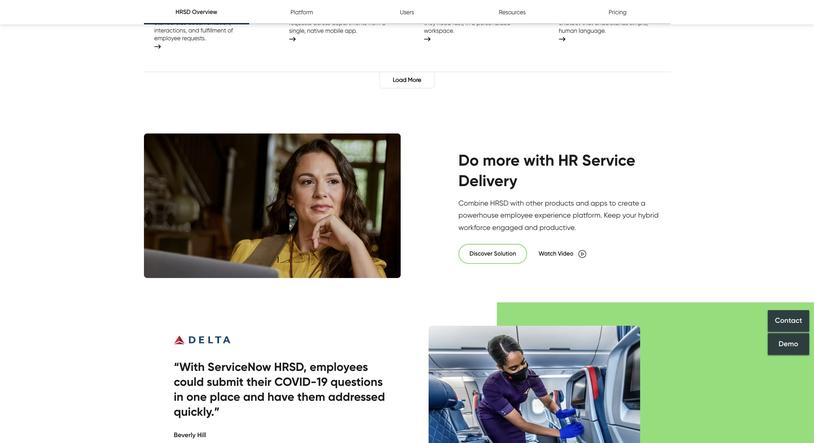 Task type: vqa. For each thing, say whether or not it's contained in the screenshot.
personalized at right
yes



Task type: describe. For each thing, give the bounding box(es) containing it.
load more link
[[380, 72, 435, 88]]

create
[[618, 199, 640, 207]]

servicenow
[[208, 360, 271, 374]]

demo link
[[768, 334, 810, 355]]

your
[[623, 211, 637, 220]]

native
[[307, 27, 324, 34]]

and up platform.
[[576, 199, 589, 207]]

single,
[[289, 27, 306, 34]]

app.
[[345, 27, 357, 34]]

do
[[459, 151, 479, 170]]

language.
[[579, 27, 606, 34]]

fast
[[598, 12, 608, 18]]

human
[[559, 27, 578, 34]]

mobile
[[325, 27, 344, 34]]

issues
[[581, 12, 596, 18]]

a for in
[[472, 19, 475, 26]]

do more with hr service delivery
[[459, 151, 636, 190]]

and right "engaged" at the right of page
[[525, 223, 538, 232]]

from
[[368, 19, 381, 26]]

a for from
[[382, 19, 386, 26]]

contact link
[[768, 310, 810, 332]]

fast,
[[453, 19, 464, 26]]

find
[[289, 12, 300, 18]]

in inside connect hr teams to the information they need fast, in a personalized workspace.
[[466, 19, 470, 26]]

contact
[[775, 317, 803, 325]]

their
[[247, 375, 272, 389]]

one
[[186, 390, 207, 404]]

quickly."
[[174, 405, 220, 419]]

apps
[[591, 199, 608, 207]]

help,
[[337, 12, 350, 18]]

workspace.
[[424, 27, 454, 34]]

resolve
[[559, 12, 579, 18]]

teams
[[458, 12, 475, 18]]

make
[[364, 12, 378, 18]]

answers,
[[302, 12, 325, 18]]

understands
[[595, 19, 629, 26]]

hybrid
[[639, 211, 659, 220]]

hr inside do more with hr service delivery
[[559, 151, 578, 170]]

in inside "with servicenow hrsd, employees could submit their covid-19 questions in one place and have them addressed quickly."
[[174, 390, 184, 404]]

powerhouse
[[459, 211, 499, 220]]

find answers, get help, and make requests across departments from a single, native mobile app.
[[289, 12, 386, 34]]

resolve issues fast with an intelligent chatbot that understands simple, human language.
[[559, 12, 657, 34]]

case and knowledge management
[[154, 0, 225, 14]]

chatbot
[[559, 19, 581, 26]]

productive.
[[540, 223, 576, 232]]

and inside find answers, get help, and make requests across departments from a single, native mobile app.
[[351, 12, 362, 18]]

questions
[[331, 375, 383, 389]]

departments
[[332, 19, 367, 26]]

across
[[313, 19, 331, 26]]

simple,
[[630, 19, 648, 26]]

and inside "with servicenow hrsd, employees could submit their covid-19 questions in one place and have them addressed quickly."
[[243, 390, 265, 404]]

hrsd,
[[274, 360, 307, 374]]

submit
[[207, 375, 244, 389]]

place
[[210, 390, 240, 404]]

hrsd
[[490, 199, 509, 207]]

requests
[[289, 19, 312, 26]]

personalized
[[477, 19, 511, 26]]

that
[[582, 19, 594, 26]]

addressed
[[328, 390, 385, 404]]

documentation,
[[188, 19, 231, 26]]

beverly hill
[[174, 432, 206, 439]]

requests.
[[182, 35, 206, 42]]

keep
[[604, 211, 621, 220]]



Task type: locate. For each thing, give the bounding box(es) containing it.
of
[[228, 27, 233, 34]]

combine
[[459, 199, 489, 207]]

and up requests.
[[188, 27, 199, 34]]

and
[[173, 0, 186, 6], [351, 12, 362, 18], [188, 27, 199, 34], [576, 199, 589, 207], [525, 223, 538, 232], [243, 390, 265, 404]]

with for products
[[511, 199, 524, 207]]

hill
[[197, 432, 206, 439]]

0 vertical spatial with
[[610, 12, 621, 18]]

standardize documentation, interactions, and fulfillment of employee requests.
[[154, 19, 233, 42]]

an
[[622, 12, 629, 18]]

a down the teams
[[472, 19, 475, 26]]

more
[[483, 151, 520, 170]]

to up keep
[[610, 199, 616, 207]]

1 horizontal spatial to
[[610, 199, 616, 207]]

connect hr teams to the information they need fast, in a personalized workspace.
[[424, 12, 524, 34]]

1 vertical spatial with
[[524, 151, 555, 170]]

and inside standardize documentation, interactions, and fulfillment of employee requests.
[[188, 27, 199, 34]]

delivery
[[459, 171, 518, 190]]

a inside connect hr teams to the information they need fast, in a personalized workspace.
[[472, 19, 475, 26]]

to left the
[[476, 12, 482, 18]]

engaged
[[493, 223, 523, 232]]

employee up "engaged" at the right of page
[[501, 211, 533, 220]]

a up hybrid
[[641, 199, 646, 207]]

and right case
[[173, 0, 186, 6]]

1 vertical spatial employee
[[501, 211, 533, 220]]

to inside combine hrsd with other products and apps to create a powerhouse employee experience platform. keep your hybrid workforce engaged and productive.
[[610, 199, 616, 207]]

products
[[545, 199, 574, 207]]

1 horizontal spatial employee
[[501, 211, 533, 220]]

19
[[317, 375, 328, 389]]

could
[[174, 375, 204, 389]]

in left one
[[174, 390, 184, 404]]

0 vertical spatial in
[[466, 19, 470, 26]]

covid-
[[275, 375, 317, 389]]

0 horizontal spatial in
[[174, 390, 184, 404]]

0 horizontal spatial to
[[476, 12, 482, 18]]

a inside combine hrsd with other products and apps to create a powerhouse employee experience platform. keep your hybrid workforce engaged and productive.
[[641, 199, 646, 207]]

employee inside standardize documentation, interactions, and fulfillment of employee requests.
[[154, 35, 181, 42]]

need
[[437, 19, 451, 26]]

a
[[382, 19, 386, 26], [472, 19, 475, 26], [641, 199, 646, 207]]

2 vertical spatial with
[[511, 199, 524, 207]]

with inside do more with hr service delivery
[[524, 151, 555, 170]]

1 horizontal spatial a
[[472, 19, 475, 26]]

to
[[476, 12, 482, 18], [610, 199, 616, 207]]

employee inside combine hrsd with other products and apps to create a powerhouse employee experience platform. keep your hybrid workforce engaged and productive.
[[501, 211, 533, 220]]

service
[[582, 151, 636, 170]]

employee
[[154, 35, 181, 42], [501, 211, 533, 220]]

with for service
[[524, 151, 555, 170]]

experience
[[535, 211, 571, 220]]

knowledge
[[188, 0, 225, 6]]

0 vertical spatial to
[[476, 12, 482, 18]]

other
[[526, 199, 543, 207]]

them
[[297, 390, 325, 404]]

1 horizontal spatial hr
[[559, 151, 578, 170]]

get
[[326, 12, 336, 18]]

interactions,
[[154, 27, 187, 34]]

with
[[610, 12, 621, 18], [524, 151, 555, 170], [511, 199, 524, 207]]

1 vertical spatial to
[[610, 199, 616, 207]]

fulfillment
[[201, 27, 226, 34]]

in down the teams
[[466, 19, 470, 26]]

beverly
[[174, 432, 196, 439]]

load
[[393, 76, 407, 83]]

workforce
[[459, 223, 491, 232]]

a inside find answers, get help, and make requests across departments from a single, native mobile app.
[[382, 19, 386, 26]]

0 horizontal spatial a
[[382, 19, 386, 26]]

0 horizontal spatial employee
[[154, 35, 181, 42]]

with inside combine hrsd with other products and apps to create a powerhouse employee experience platform. keep your hybrid workforce engaged and productive.
[[511, 199, 524, 207]]

load more
[[393, 76, 422, 83]]

combine hrsd with other products and apps to create a powerhouse employee experience platform. keep your hybrid workforce engaged and productive.
[[459, 199, 659, 232]]

0 horizontal spatial hr
[[449, 12, 456, 18]]

platform.
[[573, 211, 602, 220]]

management
[[154, 5, 199, 14]]

with inside resolve issues fast with an intelligent chatbot that understands simple, human language.
[[610, 12, 621, 18]]

employee down interactions,
[[154, 35, 181, 42]]

2 horizontal spatial a
[[641, 199, 646, 207]]

1 horizontal spatial in
[[466, 19, 470, 26]]

they
[[424, 19, 436, 26]]

hr
[[449, 12, 456, 18], [559, 151, 578, 170]]

in
[[466, 19, 470, 26], [174, 390, 184, 404]]

to inside connect hr teams to the information they need fast, in a personalized workspace.
[[476, 12, 482, 18]]

0 vertical spatial employee
[[154, 35, 181, 42]]

standardize
[[154, 19, 187, 26]]

demo
[[779, 340, 799, 349]]

hr inside connect hr teams to the information they need fast, in a personalized workspace.
[[449, 12, 456, 18]]

1 vertical spatial in
[[174, 390, 184, 404]]

a right from
[[382, 19, 386, 26]]

1 vertical spatial hr
[[559, 151, 578, 170]]

connect
[[424, 12, 447, 18]]

and down their
[[243, 390, 265, 404]]

information
[[494, 12, 524, 18]]

the
[[483, 12, 492, 18]]

and inside 'case and knowledge management'
[[173, 0, 186, 6]]

intelligent
[[631, 12, 657, 18]]

have
[[268, 390, 295, 404]]

"with
[[174, 360, 205, 374]]

more
[[408, 76, 422, 83]]

"with servicenow hrsd, employees could submit their covid-19 questions in one place and have them addressed quickly."
[[174, 360, 385, 419]]

case
[[154, 0, 171, 6]]

employees
[[310, 360, 368, 374]]

and up departments
[[351, 12, 362, 18]]

0 vertical spatial hr
[[449, 12, 456, 18]]



